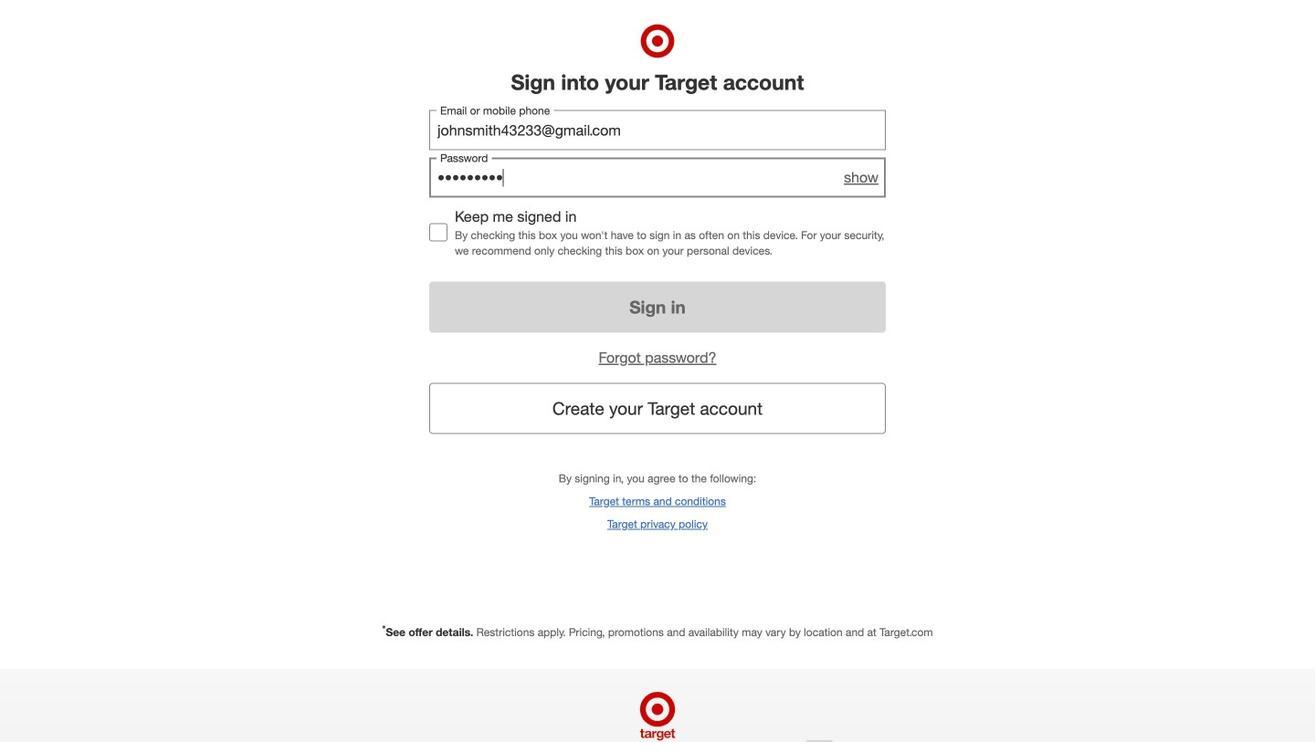 Task type: vqa. For each thing, say whether or not it's contained in the screenshot.
password field
yes



Task type: locate. For each thing, give the bounding box(es) containing it.
None password field
[[429, 158, 886, 198]]

None checkbox
[[429, 223, 448, 242]]

target: expect more. pay less. image
[[401, 670, 915, 743]]

None text field
[[429, 110, 886, 150]]



